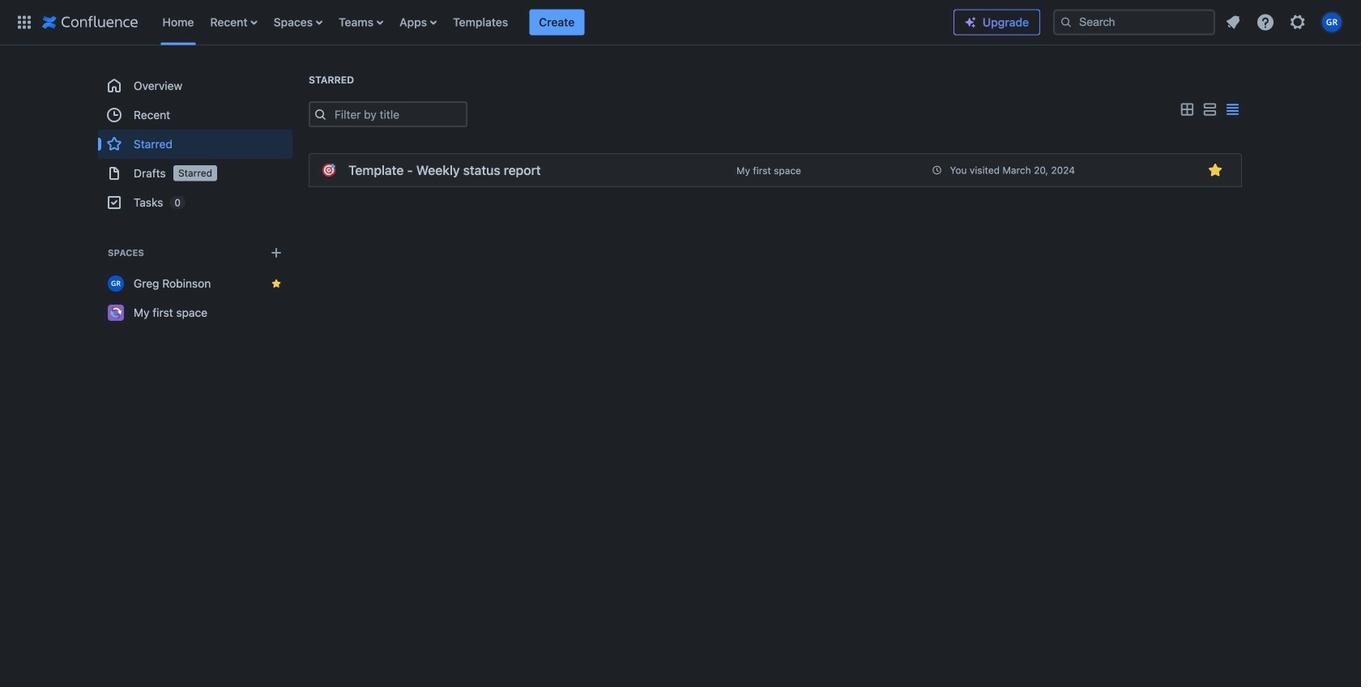 Task type: vqa. For each thing, say whether or not it's contained in the screenshot.
Item
no



Task type: describe. For each thing, give the bounding box(es) containing it.
settings icon image
[[1288, 13, 1308, 32]]

cards image
[[1177, 100, 1197, 119]]

compact list image
[[1223, 100, 1242, 119]]

notification icon image
[[1223, 13, 1243, 32]]

Search field
[[1053, 9, 1215, 35]]

help icon image
[[1256, 13, 1275, 32]]

unstar image
[[1205, 160, 1225, 180]]



Task type: locate. For each thing, give the bounding box(es) containing it.
confluence image
[[42, 13, 138, 32], [42, 13, 138, 32]]

list for the premium icon
[[1218, 8, 1351, 37]]

list item
[[529, 9, 584, 35]]

premium image
[[964, 16, 977, 29]]

appswitcher icon image
[[15, 13, 34, 32]]

list for appswitcher icon
[[154, 0, 954, 45]]

list item inside list
[[529, 9, 584, 35]]

group
[[98, 71, 292, 217]]

create a space image
[[267, 243, 286, 262]]

list image
[[1200, 100, 1219, 119]]

unstar this space image
[[270, 277, 283, 290]]

global element
[[10, 0, 954, 45]]

list
[[154, 0, 954, 45], [1218, 8, 1351, 37]]

None search field
[[1053, 9, 1215, 35]]

:dart: image
[[322, 164, 335, 177], [322, 164, 335, 177]]

0 horizontal spatial list
[[154, 0, 954, 45]]

banner
[[0, 0, 1361, 45]]

search image
[[1060, 16, 1073, 29]]

Filter by title field
[[330, 103, 466, 126]]

1 horizontal spatial list
[[1218, 8, 1351, 37]]



